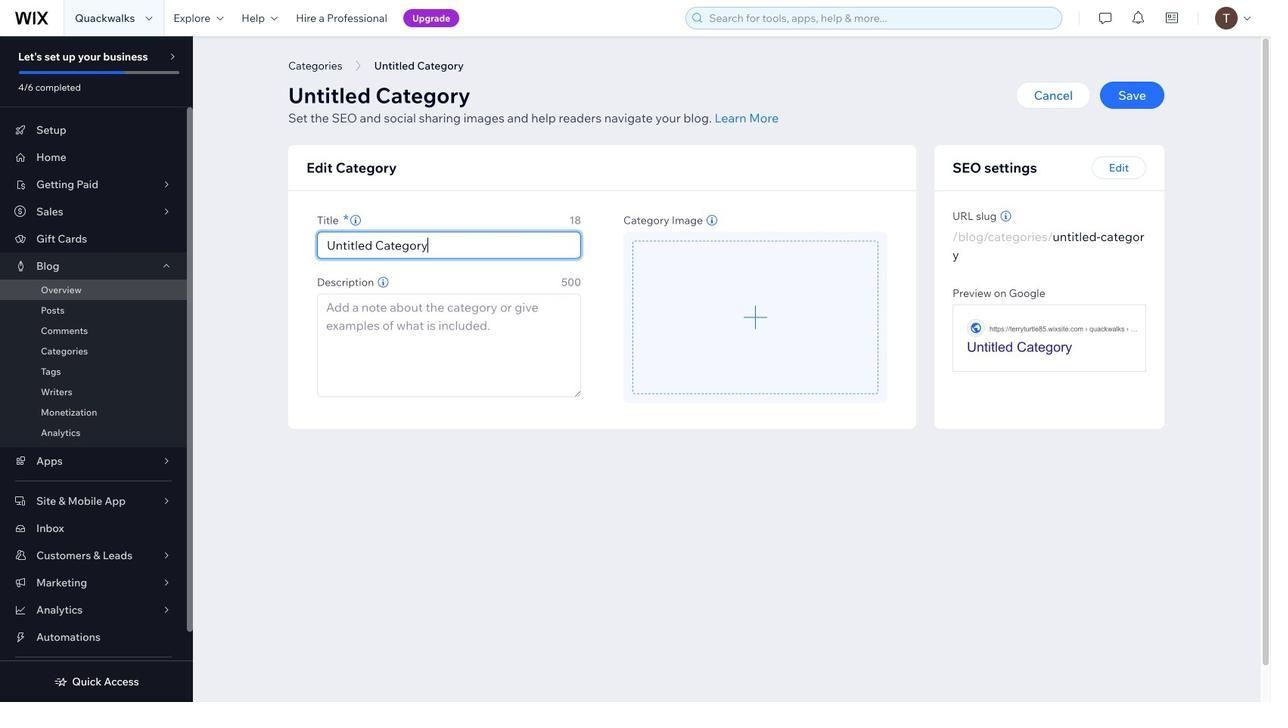 Task type: describe. For each thing, give the bounding box(es) containing it.
Add a note about the category or give examples of what is included. text field
[[317, 294, 581, 398]]

Search for tools, apps, help & more... field
[[705, 8, 1057, 29]]



Task type: vqa. For each thing, say whether or not it's contained in the screenshot.
sidebar element
yes



Task type: locate. For each thing, give the bounding box(es) containing it.
e.g., Lifestyle, Photography field
[[322, 233, 576, 258]]

sidebar element
[[0, 36, 193, 703]]



